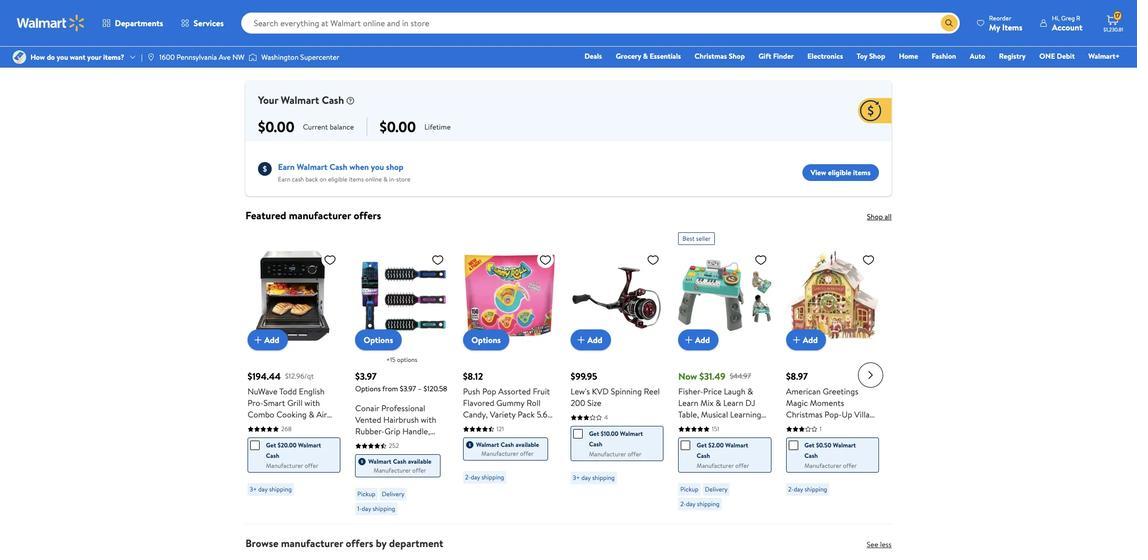 Task type: describe. For each thing, give the bounding box(es) containing it.
0 horizontal spatial 2-day shipping
[[465, 473, 504, 482]]

$99.95 lew's kvd spinning reel 200 size
[[571, 370, 660, 409]]

my
[[990, 21, 1001, 33]]

1600 pennsylvania ave nw
[[159, 52, 245, 62]]

moments
[[810, 397, 845, 409]]

2 vertical spatial 2-day shipping
[[681, 500, 720, 509]]

assorted
[[499, 386, 531, 397]]

american greetings magic moments christmas pop-up village collectible decoration (santa's workshop) image
[[786, 249, 879, 342]]

$0.50
[[816, 441, 832, 450]]

smart
[[264, 397, 285, 409]]

now $31.49 $44.97 fisher-price laugh & learn mix & learn dj table, musical learning toy for baby & toddler
[[679, 370, 762, 432]]

christmas inside $8.97 american greetings magic moments christmas pop-up village collectible decoration (santa's workshop)
[[786, 409, 823, 420]]

with inside $194.44 $12.96/qt nuwave todd english pro-smart grill with combo cooking & air frying capabilities
[[305, 397, 320, 409]]

cooking
[[276, 409, 307, 420]]

one debit link
[[1035, 50, 1080, 62]]

cash inside "get $20.00 walmart cash"
[[266, 451, 279, 460]]

walmart inside earn walmart cash when you shop earn cash back on eligible items online & in-store
[[297, 161, 328, 173]]

2 horizontal spatial 2-
[[788, 485, 794, 494]]

pop-
[[825, 409, 842, 420]]

offer for get $0.50 walmart cash
[[843, 461, 857, 470]]

fashion
[[932, 51, 957, 61]]

see
[[867, 540, 879, 550]]

$31.49
[[700, 370, 726, 383]]

Get $2.00 Walmart Cash checkbox
[[681, 441, 691, 450]]

clear search field text image
[[929, 19, 937, 27]]

252
[[389, 441, 399, 450]]

add to favorites list, conair professional vented hairbrush with rubber-grip handle, colors vary image
[[432, 253, 444, 267]]

$10.00
[[601, 429, 619, 438]]

-
[[488, 420, 491, 432]]

toy shop
[[857, 51, 886, 61]]

how do you want your items?
[[30, 52, 124, 62]]

hairbrush
[[384, 414, 419, 426]]

1 horizontal spatial items
[[853, 167, 871, 178]]

walmart inside get $0.50 walmart cash
[[833, 441, 856, 450]]

offer for get $10.00 walmart cash
[[628, 450, 642, 459]]

account
[[1052, 21, 1083, 33]]

add for $8.97
[[803, 334, 818, 346]]

walmart+
[[1089, 51, 1120, 61]]

your walmart cash
[[258, 93, 344, 107]]

items
[[1003, 21, 1023, 33]]

departments button
[[93, 10, 172, 36]]

delivery for $31.49
[[705, 485, 728, 494]]

Get $10.00 Walmart Cash checkbox
[[574, 429, 583, 439]]

product group containing $8.97
[[786, 228, 879, 520]]

debit
[[1057, 51, 1075, 61]]

from
[[383, 384, 398, 394]]

+15 options
[[386, 355, 417, 364]]

& inside earn walmart cash when you shop earn cash back on eligible items online & in-store
[[384, 175, 388, 184]]

eligible inside earn walmart cash when you shop earn cash back on eligible items online & in-store
[[328, 175, 348, 184]]

handle,
[[403, 426, 430, 437]]

pickup for $31.49
[[681, 485, 699, 494]]

0 vertical spatial available
[[516, 440, 539, 449]]

conair professional vented hairbrush with rubber-grip handle, colors vary image
[[355, 249, 448, 342]]

gift finder link
[[754, 50, 799, 62]]

greetings
[[823, 386, 859, 397]]

manufacturer down the 121
[[482, 449, 519, 458]]

when
[[350, 161, 369, 173]]

get $2.00 walmart cash walmart plus, element
[[681, 440, 763, 461]]

cash down "252"
[[393, 457, 407, 466]]

christmas shop link
[[690, 50, 750, 62]]

oz
[[505, 420, 513, 432]]

get for get $20.00 walmart cash
[[266, 441, 276, 450]]

product group containing $8.12
[[463, 228, 556, 520]]

delivery for options
[[382, 490, 405, 499]]

for
[[693, 420, 704, 432]]

 image for washington supercenter
[[249, 52, 257, 62]]

manufacturer offer down "252"
[[374, 466, 426, 475]]

1 horizontal spatial 4
[[604, 413, 608, 422]]

5.6oz
[[537, 409, 556, 420]]

(santa's
[[786, 432, 814, 444]]

size
[[588, 397, 602, 409]]

on
[[320, 175, 327, 184]]

add to cart image
[[252, 334, 264, 347]]

$20.00
[[278, 441, 297, 450]]

walmart inside get $10.00 walmart cash
[[620, 429, 643, 438]]

workshop)
[[816, 432, 855, 444]]

gift
[[759, 51, 772, 61]]

featured manufacturer offers
[[246, 208, 381, 222]]

store
[[396, 175, 411, 184]]

get $10.00 walmart cash walmart plus, element
[[574, 429, 655, 450]]

1 vertical spatial walmart cash available
[[369, 457, 432, 466]]

pro-
[[248, 397, 264, 409]]

add to favorites list, fisher-price laugh & learn mix & learn dj table, musical learning toy for baby & toddler image
[[755, 253, 768, 267]]

items?
[[103, 52, 124, 62]]

151
[[712, 425, 720, 434]]

get $0.50 walmart cash walmart plus, element
[[789, 440, 871, 461]]

$2.00
[[709, 441, 724, 450]]

toy inside now $31.49 $44.97 fisher-price laugh & learn mix & learn dj table, musical learning toy for baby & toddler
[[679, 420, 691, 432]]

reel
[[644, 386, 660, 397]]

essentials
[[650, 51, 681, 61]]

conair
[[355, 403, 379, 414]]

manufacturer offer down the 121
[[482, 449, 534, 458]]

laugh
[[724, 386, 746, 397]]

manufacturer offer for get $10.00 walmart cash
[[589, 450, 642, 459]]

manufacturer for get $10.00 walmart cash
[[589, 450, 626, 459]]

variety
[[490, 409, 516, 420]]

offer for get $20.00 walmart cash
[[305, 461, 319, 470]]

268
[[281, 425, 292, 434]]

conair professional vented hairbrush with rubber-grip handle, colors vary
[[355, 403, 437, 449]]

add to cart image for lew's kvd spinning reel 200 size
[[575, 334, 588, 347]]

registry
[[999, 51, 1026, 61]]

& inside $194.44 $12.96/qt nuwave todd english pro-smart grill with combo cooking & air frying capabilities
[[309, 409, 314, 420]]

nuwave
[[248, 386, 278, 397]]

–
[[418, 384, 422, 394]]

registry link
[[995, 50, 1031, 62]]

3+ day shipping for $194.44
[[250, 485, 292, 494]]

$3.97 options from $3.97 – $120.58
[[355, 370, 447, 394]]

get $20.00 walmart cash
[[266, 441, 321, 460]]

walmart inside get $2.00 walmart cash
[[726, 441, 749, 450]]

add button for lew's kvd spinning reel 200 size
[[571, 330, 611, 351]]

1 horizontal spatial $3.97
[[400, 384, 416, 394]]

0 vertical spatial you
[[57, 52, 68, 62]]

$8.97
[[786, 370, 808, 383]]

121
[[497, 425, 504, 434]]

& right mix
[[716, 397, 722, 409]]

cash inside get $10.00 walmart cash
[[589, 440, 603, 449]]

frying
[[248, 420, 271, 432]]

online
[[365, 175, 382, 184]]

3+ for $99.95
[[573, 473, 580, 482]]

professional
[[381, 403, 425, 414]]

walmart down -
[[476, 440, 499, 449]]

get $10.00 walmart cash
[[589, 429, 643, 449]]

shop for toy shop
[[870, 51, 886, 61]]

2 add to cart image from the left
[[683, 334, 695, 347]]

with inside conair professional vented hairbrush with rubber-grip handle, colors vary
[[421, 414, 437, 426]]

roll
[[527, 397, 541, 409]]

grocery
[[616, 51, 642, 61]]

cash inside get $2.00 walmart cash
[[697, 451, 710, 460]]

walmart inside "get $20.00 walmart cash"
[[298, 441, 321, 450]]

3+ day shipping for $99.95
[[573, 473, 615, 482]]

manufacturer for get $2.00 walmart cash
[[697, 461, 734, 470]]

$8.12
[[463, 370, 483, 383]]

you inside earn walmart cash when you shop earn cash back on eligible items online & in-store
[[371, 161, 384, 173]]

add to favorites list, american greetings magic moments christmas pop-up village collectible decoration (santa's workshop) image
[[863, 253, 875, 267]]

grip
[[385, 426, 401, 437]]

washington supercenter
[[261, 52, 340, 62]]

price
[[704, 386, 722, 397]]

1 horizontal spatial walmart cash available
[[476, 440, 539, 449]]

reorder
[[990, 13, 1012, 22]]

musical
[[701, 409, 728, 420]]

learning
[[730, 409, 762, 420]]

$8.97 american greetings magic moments christmas pop-up village collectible decoration (santa's workshop)
[[786, 370, 879, 444]]

17
[[1116, 11, 1121, 20]]

grill
[[287, 397, 303, 409]]

lew's kvd spinning reel 200 size image
[[571, 249, 664, 342]]

services button
[[172, 10, 233, 36]]

$1,230.81
[[1104, 26, 1124, 33]]



Task type: vqa. For each thing, say whether or not it's contained in the screenshot.
New
no



Task type: locate. For each thing, give the bounding box(es) containing it.
fisher-price laugh & learn mix & learn dj table, musical learning toy for baby & toddler image
[[679, 249, 772, 342]]

grocery & essentials
[[616, 51, 681, 61]]

your rewards information image
[[346, 97, 355, 105]]

0 horizontal spatial add to cart image
[[575, 334, 588, 347]]

cash left your rewards information icon
[[322, 93, 344, 107]]

manufacturer down "get $20.00 walmart cash"
[[266, 461, 303, 470]]

day
[[471, 473, 480, 482], [582, 473, 591, 482], [258, 485, 268, 494], [794, 485, 804, 494], [686, 500, 696, 509], [362, 504, 371, 513]]

1 horizontal spatial christmas
[[786, 409, 823, 420]]

view eligible items
[[811, 167, 871, 178]]

manufacturer down get $0.50 walmart cash
[[805, 461, 842, 470]]

0 horizontal spatial 2-
[[465, 473, 471, 482]]

learn left dj
[[724, 397, 744, 409]]

1 horizontal spatial 3+
[[573, 473, 580, 482]]

toy right electronics link
[[857, 51, 868, 61]]

cash down the 121
[[501, 440, 514, 449]]

4 inside $8.12 push pop assorted fruit flavored gummy roll candy, variety pack 5.6oz bag, 4 - 1.4 oz gummy rolls
[[481, 420, 486, 432]]

options up +15
[[364, 334, 393, 346]]

1 horizontal spatial 2-day shipping
[[681, 500, 720, 509]]

walmart down decoration
[[833, 441, 856, 450]]

delivery
[[705, 485, 728, 494], [382, 490, 405, 499]]

0 vertical spatial gummy
[[497, 397, 525, 409]]

shop left gift on the top right of page
[[729, 51, 745, 61]]

 image
[[147, 53, 155, 61]]

pickup down get $2.00 walmart cash checkbox
[[681, 485, 699, 494]]

eligible right on
[[328, 175, 348, 184]]

best
[[683, 234, 695, 243]]

3 add from the left
[[695, 334, 710, 346]]

add for lew's kvd spinning reel 200 size
[[588, 334, 603, 346]]

0 horizontal spatial $0.00
[[258, 116, 295, 137]]

offers for featured manufacturer offers
[[354, 208, 381, 222]]

manufacturer for get $0.50 walmart cash
[[805, 461, 842, 470]]

options link for $8.12
[[463, 330, 509, 351]]

0 horizontal spatial $3.97
[[355, 370, 377, 383]]

1 horizontal spatial $0.00
[[380, 116, 416, 137]]

pickup
[[681, 485, 699, 494], [358, 490, 376, 499]]

get left $20.00
[[266, 441, 276, 450]]

shop left all
[[867, 211, 883, 222]]

options link for +15 options
[[355, 330, 402, 351]]

auto
[[970, 51, 986, 61]]

1 horizontal spatial learn
[[724, 397, 744, 409]]

earn left cash
[[278, 175, 291, 184]]

combo
[[248, 409, 274, 420]]

6 product group from the left
[[786, 228, 879, 520]]

1 learn from the left
[[679, 397, 699, 409]]

with
[[305, 397, 320, 409], [421, 414, 437, 426]]

manufacturer right browse
[[281, 536, 343, 551]]

rolls
[[463, 432, 481, 444]]

cash down the $10.00
[[589, 440, 603, 449]]

walmart image
[[17, 15, 85, 31]]

Get $0.50 Walmart Cash checkbox
[[789, 441, 798, 450]]

department
[[389, 536, 444, 551]]

1 horizontal spatial eligible
[[828, 167, 852, 178]]

items down the when
[[349, 175, 364, 184]]

delivery down get $2.00 walmart cash walmart plus, element in the right of the page
[[705, 485, 728, 494]]

0 vertical spatial walmart cash available
[[476, 440, 539, 449]]

your
[[87, 52, 101, 62]]

2 options link from the left
[[463, 330, 509, 351]]

1 add from the left
[[264, 334, 279, 346]]

get inside get $10.00 walmart cash
[[589, 429, 599, 438]]

available down pack
[[516, 440, 539, 449]]

1 horizontal spatial with
[[421, 414, 437, 426]]

1-
[[358, 504, 362, 513]]

walmart right the $10.00
[[620, 429, 643, 438]]

offer down get $0.50 walmart cash
[[843, 461, 857, 470]]

options up conair
[[355, 384, 381, 394]]

1 $0.00 from the left
[[258, 116, 295, 137]]

1 vertical spatial 3+ day shipping
[[250, 485, 292, 494]]

1 horizontal spatial  image
[[249, 52, 257, 62]]

get inside get $0.50 walmart cash
[[805, 441, 815, 450]]

0 vertical spatial 2-
[[465, 473, 471, 482]]

0 vertical spatial with
[[305, 397, 320, 409]]

next slide for product carousel list image
[[858, 362, 884, 388]]

4 left -
[[481, 420, 486, 432]]

0 vertical spatial 2-day shipping
[[465, 473, 504, 482]]

1 vertical spatial offers
[[346, 536, 373, 551]]

1 horizontal spatial 3+ day shipping
[[573, 473, 615, 482]]

0 horizontal spatial walmart cash available
[[369, 457, 432, 466]]

3+ day shipping down the "get $20.00 walmart cash walmart plus," element
[[250, 485, 292, 494]]

& left in-
[[384, 175, 388, 184]]

1 vertical spatial manufacturer
[[281, 536, 343, 551]]

push
[[463, 386, 480, 397]]

cash down the '$0.50'
[[805, 451, 818, 460]]

+15
[[386, 355, 396, 364]]

$194.44 $12.96/qt nuwave todd english pro-smart grill with combo cooking & air frying capabilities
[[248, 370, 327, 432]]

walmart up back
[[297, 161, 328, 173]]

0 horizontal spatial 3+ day shipping
[[250, 485, 292, 494]]

offer down get $2.00 walmart cash
[[736, 461, 750, 470]]

add button for $8.97
[[786, 330, 827, 351]]

$3.97 up conair
[[355, 370, 377, 383]]

0 horizontal spatial you
[[57, 52, 68, 62]]

2 horizontal spatial 2-day shipping
[[788, 485, 828, 494]]

baby
[[706, 420, 723, 432]]

auto link
[[966, 50, 991, 62]]

& right 151
[[725, 420, 731, 432]]

options up $8.12
[[472, 334, 501, 346]]

0 horizontal spatial pickup
[[358, 490, 376, 499]]

add button up $8.97
[[786, 330, 827, 351]]

walmart cash available down the 121
[[476, 440, 539, 449]]

shop for christmas shop
[[729, 51, 745, 61]]

cash
[[322, 93, 344, 107], [330, 161, 348, 173], [589, 440, 603, 449], [501, 440, 514, 449], [266, 451, 279, 460], [697, 451, 710, 460], [805, 451, 818, 460], [393, 457, 407, 466]]

cash down $2.00
[[697, 451, 710, 460]]

deals
[[585, 51, 602, 61]]

manufacturer offer for get $0.50 walmart cash
[[805, 461, 857, 470]]

1 vertical spatial $3.97
[[400, 384, 416, 394]]

add button up 'now'
[[679, 330, 719, 351]]

$0.00 for lifetime
[[380, 116, 416, 137]]

add up $31.49
[[695, 334, 710, 346]]

product group containing $3.97
[[355, 228, 448, 520]]

manufacturer down get $2.00 walmart cash
[[697, 461, 734, 470]]

cash inside get $0.50 walmart cash
[[805, 451, 818, 460]]

get inside get $2.00 walmart cash
[[697, 441, 707, 450]]

 image
[[13, 50, 26, 64], [249, 52, 257, 62]]

0 horizontal spatial delivery
[[382, 490, 405, 499]]

balance
[[330, 121, 354, 132]]

walmart up current
[[281, 93, 319, 107]]

earn walmart cash when you shop earn cash back on eligible items online & in-store
[[278, 161, 411, 184]]

4 up the $10.00
[[604, 413, 608, 422]]

3+ for $194.44
[[250, 485, 257, 494]]

gift finder
[[759, 51, 794, 61]]

add button up $194.44
[[248, 330, 288, 351]]

|
[[141, 52, 143, 62]]

1 horizontal spatial available
[[516, 440, 539, 449]]

now
[[679, 370, 697, 383]]

bag,
[[463, 420, 479, 432]]

gummy right oz
[[515, 420, 543, 432]]

add up $194.44
[[264, 334, 279, 346]]

you right do
[[57, 52, 68, 62]]

reorder my items
[[990, 13, 1023, 33]]

walmart down vary
[[369, 457, 392, 466]]

$99.95
[[571, 370, 598, 383]]

Get $20.00 Walmart Cash checkbox
[[250, 441, 260, 450]]

1 vertical spatial 2-day shipping
[[788, 485, 828, 494]]

offer down pack
[[520, 449, 534, 458]]

capabilities
[[273, 420, 314, 432]]

vary
[[381, 437, 398, 449]]

offer down get $10.00 walmart cash
[[628, 450, 642, 459]]

options link up +15
[[355, 330, 402, 351]]

get left the '$0.50'
[[805, 441, 815, 450]]

offer down the handle,
[[412, 466, 426, 475]]

manufacturer offer for get $2.00 walmart cash
[[697, 461, 750, 470]]

kvd
[[592, 386, 609, 397]]

0 horizontal spatial toy
[[679, 420, 691, 432]]

with right hairbrush
[[421, 414, 437, 426]]

manufacturer down "252"
[[374, 466, 411, 475]]

1 vertical spatial 2-
[[788, 485, 794, 494]]

2 earn from the top
[[278, 175, 291, 184]]

1 vertical spatial gummy
[[515, 420, 543, 432]]

1 product group from the left
[[248, 228, 341, 520]]

add to cart image
[[575, 334, 588, 347], [683, 334, 695, 347], [791, 334, 803, 347]]

greg
[[1062, 13, 1075, 22]]

add to favorites list, lew's kvd spinning reel 200 size image
[[647, 253, 660, 267]]

2 learn from the left
[[724, 397, 744, 409]]

spinning
[[611, 386, 642, 397]]

ave
[[219, 52, 231, 62]]

washington
[[261, 52, 299, 62]]

options link up $8.12
[[463, 330, 509, 351]]

0 horizontal spatial items
[[349, 175, 364, 184]]

4 add button from the left
[[786, 330, 827, 351]]

earn up cash
[[278, 161, 295, 173]]

fruit
[[533, 386, 550, 397]]

english
[[299, 386, 325, 397]]

5 product group from the left
[[679, 228, 772, 520]]

3 product group from the left
[[463, 228, 556, 520]]

get $20.00 walmart cash walmart plus, element
[[250, 440, 332, 461]]

search icon image
[[945, 19, 954, 27]]

collectible
[[786, 420, 826, 432]]

3+
[[573, 473, 580, 482], [250, 485, 257, 494]]

shipping
[[482, 473, 504, 482], [593, 473, 615, 482], [269, 485, 292, 494], [805, 485, 828, 494], [697, 500, 720, 509], [373, 504, 395, 513]]

options inside $3.97 options from $3.97 – $120.58
[[355, 384, 381, 394]]

add to favorites list, push pop assorted fruit flavored gummy roll candy, variety pack 5.6oz bag, 4 - 1.4 oz gummy rolls image
[[539, 253, 552, 267]]

$12.96/qt
[[285, 371, 314, 382]]

walmart cash available down "252"
[[369, 457, 432, 466]]

2 product group from the left
[[355, 228, 448, 520]]

$120.58
[[424, 384, 447, 394]]

0 horizontal spatial 3+
[[250, 485, 257, 494]]

manufacturer offer down get $2.00 walmart cash
[[697, 461, 750, 470]]

add to cart image for $8.97
[[791, 334, 803, 347]]

air
[[316, 409, 327, 420]]

add to cart image up $8.97
[[791, 334, 803, 347]]

lew's
[[571, 386, 590, 397]]

2 horizontal spatial add to cart image
[[791, 334, 803, 347]]

add button for nuwave todd english pro-smart grill with combo cooking & air frying capabilities
[[248, 330, 288, 351]]

Search search field
[[241, 13, 960, 34]]

push pop assorted fruit flavored gummy roll candy, variety pack 5.6oz bag, 4 - 1.4 oz gummy rolls image
[[463, 249, 556, 342]]

1 vertical spatial available
[[408, 457, 432, 466]]

0 horizontal spatial options link
[[355, 330, 402, 351]]

manufacturer down on
[[289, 208, 351, 222]]

& right laugh
[[748, 386, 753, 397]]

& left the air
[[309, 409, 314, 420]]

&
[[643, 51, 648, 61], [384, 175, 388, 184], [748, 386, 753, 397], [716, 397, 722, 409], [309, 409, 314, 420], [725, 420, 731, 432]]

want
[[70, 52, 86, 62]]

offer down "get $20.00 walmart cash"
[[305, 461, 319, 470]]

offers left by
[[346, 536, 373, 551]]

1 options link from the left
[[355, 330, 402, 351]]

lifetime
[[425, 121, 451, 132]]

manufacturer for featured
[[289, 208, 351, 222]]

 image right 'nw' at the top
[[249, 52, 257, 62]]

product group containing $99.95
[[571, 228, 664, 520]]

manufacturer down get $10.00 walmart cash
[[589, 450, 626, 459]]

options link
[[355, 330, 402, 351], [463, 330, 509, 351]]

0 horizontal spatial christmas
[[695, 51, 727, 61]]

0 horizontal spatial available
[[408, 457, 432, 466]]

1 horizontal spatial add to cart image
[[683, 334, 695, 347]]

1 horizontal spatial pickup
[[681, 485, 699, 494]]

options for $8.12
[[472, 334, 501, 346]]

add button up $99.95
[[571, 330, 611, 351]]

 image left how
[[13, 50, 26, 64]]

learn left mix
[[679, 397, 699, 409]]

3+ down get $10.00 walmart cash checkbox
[[573, 473, 580, 482]]

get left $2.00
[[697, 441, 707, 450]]

manufacturer offer down get $10.00 walmart cash
[[589, 450, 642, 459]]

1 vertical spatial christmas
[[786, 409, 823, 420]]

available down the handle,
[[408, 457, 432, 466]]

1 earn from the top
[[278, 161, 295, 173]]

2 $0.00 from the left
[[380, 116, 416, 137]]

1 horizontal spatial you
[[371, 161, 384, 173]]

walmart right $20.00
[[298, 441, 321, 450]]

nuwave todd english pro-smart grill with combo cooking & air frying capabilities image
[[248, 249, 341, 342]]

200
[[571, 397, 586, 409]]

christmas up 1
[[786, 409, 823, 420]]

0 vertical spatial toy
[[857, 51, 868, 61]]

add for nuwave todd english pro-smart grill with combo cooking & air frying capabilities
[[264, 334, 279, 346]]

offers for browse manufacturer offers by department
[[346, 536, 373, 551]]

4 product group from the left
[[571, 228, 664, 520]]

services
[[194, 17, 224, 29]]

with right grill
[[305, 397, 320, 409]]

manufacturer offer
[[482, 449, 534, 458], [589, 450, 642, 459], [266, 461, 319, 470], [697, 461, 750, 470], [805, 461, 857, 470], [374, 466, 426, 475]]

todd
[[279, 386, 297, 397]]

product group
[[248, 228, 341, 520], [355, 228, 448, 520], [463, 228, 556, 520], [571, 228, 664, 520], [679, 228, 772, 520], [786, 228, 879, 520]]

up
[[842, 409, 853, 420]]

walmart plus image
[[258, 161, 274, 177]]

1 vertical spatial 3+
[[250, 485, 257, 494]]

supercenter
[[300, 52, 340, 62]]

0 vertical spatial offers
[[354, 208, 381, 222]]

hi,
[[1052, 13, 1060, 22]]

toddler
[[733, 420, 760, 432]]

0 horizontal spatial  image
[[13, 50, 26, 64]]

less
[[880, 540, 892, 550]]

0 horizontal spatial 4
[[481, 420, 486, 432]]

shop inside christmas shop link
[[729, 51, 745, 61]]

4 add from the left
[[803, 334, 818, 346]]

offer
[[520, 449, 534, 458], [628, 450, 642, 459], [305, 461, 319, 470], [736, 461, 750, 470], [843, 461, 857, 470], [412, 466, 426, 475]]

1 horizontal spatial toy
[[857, 51, 868, 61]]

items right view
[[853, 167, 871, 178]]

1-day shipping
[[358, 504, 395, 513]]

village
[[855, 409, 879, 420]]

manufacturer for get $20.00 walmart cash
[[266, 461, 303, 470]]

list
[[239, 550, 898, 556]]

add up $8.97
[[803, 334, 818, 346]]

home
[[899, 51, 919, 61]]

0 vertical spatial 3+
[[573, 473, 580, 482]]

walmart
[[281, 93, 319, 107], [297, 161, 328, 173], [620, 429, 643, 438], [476, 440, 499, 449], [298, 441, 321, 450], [726, 441, 749, 450], [833, 441, 856, 450], [369, 457, 392, 466]]

0 vertical spatial manufacturer
[[289, 208, 351, 222]]

0 horizontal spatial learn
[[679, 397, 699, 409]]

 image for how do you want your items?
[[13, 50, 26, 64]]

2 vertical spatial 2-
[[681, 500, 686, 509]]

manufacturer offer down "get $20.00 walmart cash"
[[266, 461, 319, 470]]

cash down $20.00
[[266, 451, 279, 460]]

1 horizontal spatial options link
[[463, 330, 509, 351]]

1 vertical spatial earn
[[278, 175, 291, 184]]

product group containing now $31.49
[[679, 228, 772, 520]]

see less button
[[867, 540, 892, 550]]

0 horizontal spatial eligible
[[328, 175, 348, 184]]

one debit
[[1040, 51, 1075, 61]]

0 vertical spatial $3.97
[[355, 370, 377, 383]]

christmas right essentials
[[695, 51, 727, 61]]

get $0.50 walmart cash
[[805, 441, 856, 460]]

how
[[30, 52, 45, 62]]

browse manufacturer offers by department
[[246, 536, 444, 551]]

gummy left roll
[[497, 397, 525, 409]]

items inside earn walmart cash when you shop earn cash back on eligible items online & in-store
[[349, 175, 364, 184]]

cash inside earn walmart cash when you shop earn cash back on eligible items online & in-store
[[330, 161, 348, 173]]

2 add from the left
[[588, 334, 603, 346]]

eligible right view
[[828, 167, 852, 178]]

0 vertical spatial 3+ day shipping
[[573, 473, 615, 482]]

0 vertical spatial earn
[[278, 161, 295, 173]]

deals link
[[580, 50, 607, 62]]

get for get $10.00 walmart cash
[[589, 429, 599, 438]]

learn
[[679, 397, 699, 409], [724, 397, 744, 409]]

add to cart image up 'now'
[[683, 334, 695, 347]]

toy left for
[[679, 420, 691, 432]]

manufacturer offer for get $20.00 walmart cash
[[266, 461, 319, 470]]

$3.97 left –
[[400, 384, 416, 394]]

get inside "get $20.00 walmart cash"
[[266, 441, 276, 450]]

& right grocery at the right of the page
[[643, 51, 648, 61]]

manufacturer offer down get $0.50 walmart cash
[[805, 461, 857, 470]]

1 vertical spatial toy
[[679, 420, 691, 432]]

get for get $0.50 walmart cash
[[805, 441, 815, 450]]

pickup for options
[[358, 490, 376, 499]]

3+ day shipping down get $10.00 walmart cash walmart plus, element
[[573, 473, 615, 482]]

3 add button from the left
[[679, 330, 719, 351]]

you up online
[[371, 161, 384, 173]]

1 add button from the left
[[248, 330, 288, 351]]

1 vertical spatial you
[[371, 161, 384, 173]]

0 horizontal spatial with
[[305, 397, 320, 409]]

1 vertical spatial with
[[421, 414, 437, 426]]

3 add to cart image from the left
[[791, 334, 803, 347]]

options for +15 options
[[364, 334, 393, 346]]

get for get $2.00 walmart cash
[[697, 441, 707, 450]]

add up $99.95
[[588, 334, 603, 346]]

cash left the when
[[330, 161, 348, 173]]

add to cart image up $99.95
[[575, 334, 588, 347]]

1 horizontal spatial 2-
[[681, 500, 686, 509]]

manufacturer for browse
[[281, 536, 343, 551]]

1 add to cart image from the left
[[575, 334, 588, 347]]

0 vertical spatial christmas
[[695, 51, 727, 61]]

best seller
[[683, 234, 711, 243]]

$0.00 for current balance
[[258, 116, 295, 137]]

get left the $10.00
[[589, 429, 599, 438]]

$0.00 down your
[[258, 116, 295, 137]]

back
[[306, 175, 318, 184]]

add
[[264, 334, 279, 346], [588, 334, 603, 346], [695, 334, 710, 346], [803, 334, 818, 346]]

delivery up 1-day shipping
[[382, 490, 405, 499]]

1 horizontal spatial delivery
[[705, 485, 728, 494]]

Walmart Site-Wide search field
[[241, 13, 960, 34]]

$194.44
[[248, 370, 281, 383]]

product group containing $194.44
[[248, 228, 341, 520]]

offer for get $2.00 walmart cash
[[736, 461, 750, 470]]

pickup up the 1-
[[358, 490, 376, 499]]

shop inside toy shop link
[[870, 51, 886, 61]]

$0.00 left lifetime
[[380, 116, 416, 137]]

2 add button from the left
[[571, 330, 611, 351]]

add to favorites list, nuwave todd english pro-smart grill with combo cooking & air frying capabilities image
[[324, 253, 337, 267]]



